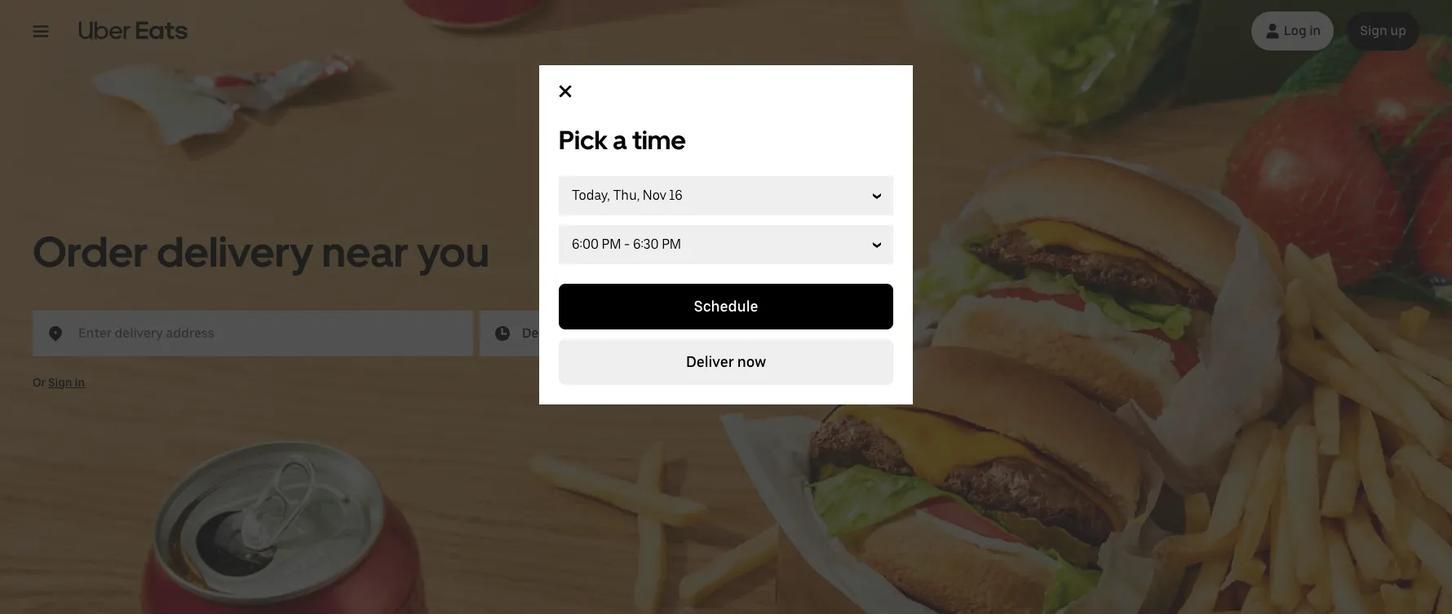 Task type: vqa. For each thing, say whether or not it's contained in the screenshot.
LOG IN
yes



Task type: describe. For each thing, give the bounding box(es) containing it.
in
[[1310, 23, 1322, 38]]

order
[[33, 226, 148, 277]]

now
[[738, 353, 766, 371]]

schedule button
[[559, 284, 894, 330]]

you
[[417, 226, 490, 277]]

near
[[322, 226, 409, 277]]

search here button
[[643, 311, 751, 356]]

log
[[1284, 23, 1307, 38]]

log in
[[1284, 23, 1322, 38]]

deliver
[[686, 353, 734, 371]]

pick a time dialog
[[540, 65, 913, 405]]

pick
[[559, 125, 608, 156]]

here
[[707, 324, 737, 342]]

sign up link
[[1348, 11, 1420, 51]]

sign up
[[1361, 23, 1407, 38]]

sign in link
[[48, 376, 85, 389]]

up
[[1391, 23, 1407, 38]]

1 vertical spatial sign
[[48, 376, 72, 389]]

search here
[[656, 324, 737, 342]]



Task type: locate. For each thing, give the bounding box(es) containing it.
or
[[33, 376, 46, 389]]

order delivery near you
[[33, 226, 490, 277]]

deliver now
[[686, 353, 766, 371]]

sign left up
[[1361, 23, 1388, 38]]

pick a time
[[559, 125, 687, 156]]

or sign in
[[33, 376, 85, 389]]

search
[[656, 324, 703, 342]]

0 vertical spatial sign
[[1361, 23, 1388, 38]]

log in link
[[1252, 11, 1335, 51]]

delivery
[[157, 226, 314, 277]]

a
[[613, 125, 627, 156]]

sign
[[1361, 23, 1388, 38], [48, 376, 72, 389]]

1 horizontal spatial sign
[[1361, 23, 1388, 38]]

in
[[75, 376, 85, 389]]

time
[[633, 125, 687, 156]]

schedule
[[694, 298, 759, 315]]

sign left in
[[48, 376, 72, 389]]

deliver now button
[[559, 340, 894, 385]]

0 horizontal spatial sign
[[48, 376, 72, 389]]



